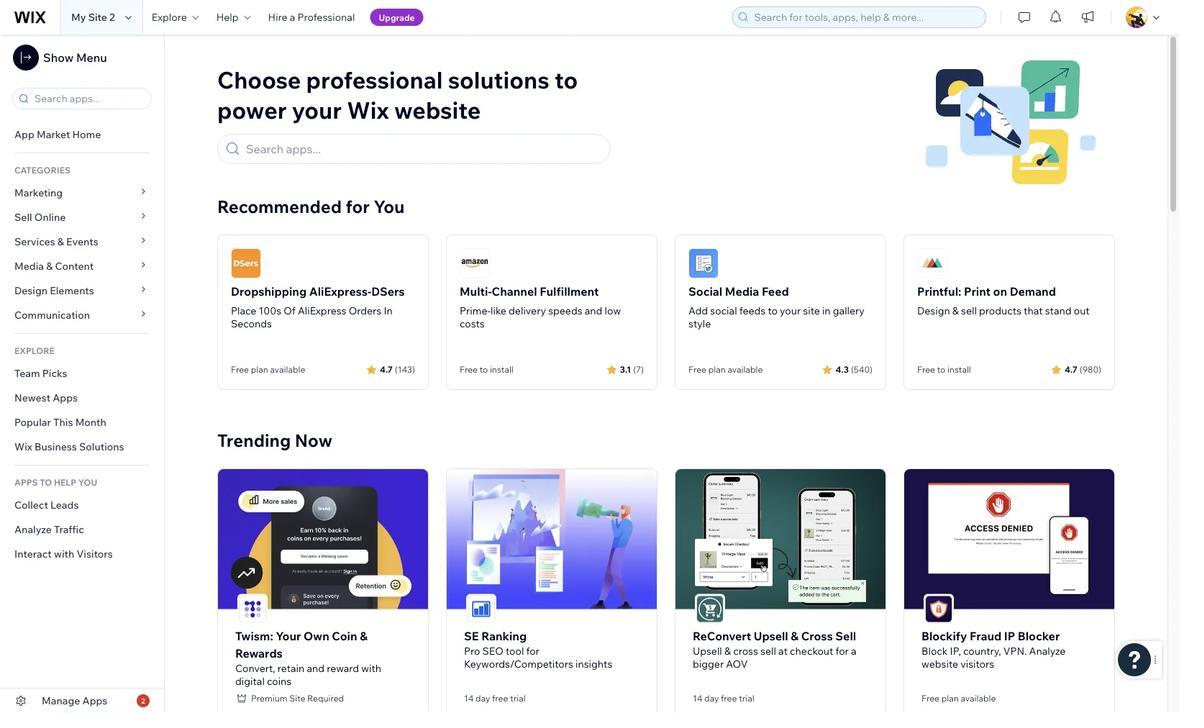 Task type: vqa. For each thing, say whether or not it's contained in the screenshot.


Task type: describe. For each thing, give the bounding box(es) containing it.
& inside printful: print on demand design & sell products that stand out
[[953, 304, 959, 317]]

at
[[779, 645, 788, 657]]

0 horizontal spatial for
[[346, 196, 370, 217]]

app market home
[[14, 128, 101, 141]]

team picks
[[14, 367, 67, 380]]

hire a professional
[[268, 11, 355, 23]]

social
[[689, 284, 723, 299]]

dsers
[[372, 284, 405, 299]]

my site 2
[[71, 11, 115, 23]]

fulfillment
[[540, 284, 599, 299]]

seo
[[483, 645, 504, 657]]

0 horizontal spatial upsell
[[693, 645, 723, 657]]

sidebar element
[[0, 35, 165, 713]]

social media feed add social feeds to your site in gallery style
[[689, 284, 865, 330]]

site
[[804, 304, 820, 317]]

reconvert
[[693, 629, 752, 643]]

free to install for multi-
[[460, 364, 514, 375]]

professional
[[298, 11, 355, 23]]

day for reconvert
[[705, 693, 719, 704]]

3.1
[[620, 364, 631, 375]]

free for reconvert
[[721, 693, 737, 704]]

media & content link
[[0, 254, 164, 279]]

block
[[922, 645, 948, 657]]

choose
[[217, 65, 301, 94]]

delivery
[[509, 304, 546, 317]]

blockify
[[922, 629, 968, 643]]

events
[[66, 235, 98, 248]]

site for premium
[[290, 693, 306, 704]]

leads
[[50, 499, 79, 511]]

fraud
[[970, 629, 1002, 643]]

1 vertical spatial search apps... field
[[242, 135, 603, 163]]

to inside choose professional solutions to power your wix website
[[555, 65, 578, 94]]

Search for tools, apps, help & more... field
[[750, 7, 982, 27]]

4.3
[[836, 364, 849, 375]]

twism: your own coin & rewards poster image
[[218, 469, 428, 609]]

and inside multi-channel fulfillment prime-like delivery speeds and low costs
[[585, 304, 603, 317]]

ranking
[[482, 629, 527, 643]]

app market home link
[[0, 122, 164, 147]]

4.7 for dropshipping aliexpress-dsers
[[380, 364, 393, 375]]

with inside twism: your own coin & rewards convert, retain and reward with digital coins
[[362, 662, 382, 675]]

business
[[35, 441, 77, 453]]

se ranking poster image
[[447, 469, 657, 609]]

team
[[14, 367, 40, 380]]

in
[[384, 304, 393, 317]]

help
[[54, 477, 76, 488]]

for inside se ranking pro seo tool for keywords/competitors insights
[[527, 645, 540, 657]]

analyze traffic link
[[0, 518, 164, 542]]

aliexpress-
[[309, 284, 372, 299]]

communication link
[[0, 303, 164, 328]]

plan for social
[[709, 364, 726, 375]]

14 for se
[[464, 693, 474, 704]]

elements
[[50, 284, 94, 297]]

se
[[464, 629, 479, 643]]

interact with visitors link
[[0, 542, 164, 567]]

keywords/competitors
[[464, 658, 574, 670]]

apps to help you
[[14, 477, 97, 488]]

your
[[276, 629, 301, 643]]

wix inside sidebar element
[[14, 441, 32, 453]]

multi-channel fulfillment prime-like delivery speeds and low costs
[[460, 284, 621, 330]]

multi-
[[460, 284, 492, 299]]

sell inside reconvert upsell & cross sell upsell & cross sell at checkout for a bigger aov
[[761, 645, 777, 657]]

se ranking icon image
[[468, 596, 495, 623]]

available for aliexpress-
[[270, 364, 305, 375]]

social media feed logo image
[[689, 248, 719, 279]]

reconvert upsell & cross sell icon image
[[697, 596, 724, 623]]

cross
[[802, 629, 833, 643]]

analyze inside blockify fraud ip blocker block ip, country, vpn. analyze website visitors
[[1030, 645, 1066, 657]]

& left cross
[[791, 629, 799, 643]]

collect leads
[[14, 499, 79, 511]]

retain
[[278, 662, 305, 675]]

feeds
[[740, 304, 766, 317]]

social
[[711, 304, 738, 317]]

low
[[605, 304, 621, 317]]

0 horizontal spatial a
[[290, 11, 295, 23]]

multi-channel fulfillment logo image
[[460, 248, 490, 279]]

blockify fraud ip blocker block ip, country, vpn. analyze website visitors
[[922, 629, 1066, 670]]

website inside blockify fraud ip blocker block ip, country, vpn. analyze website visitors
[[922, 658, 959, 670]]

show menu button
[[13, 45, 107, 71]]

free for se
[[492, 693, 509, 704]]

wix inside choose professional solutions to power your wix website
[[347, 95, 389, 125]]

(980)
[[1080, 364, 1102, 375]]

2 horizontal spatial free plan available
[[922, 693, 996, 704]]

explore
[[152, 11, 187, 23]]

newest
[[14, 392, 50, 404]]

14 day free trial for se
[[464, 693, 526, 704]]

design inside design elements link
[[14, 284, 48, 297]]

recommended
[[217, 196, 342, 217]]

reconvert upsell & cross sell poster image
[[676, 469, 886, 609]]

blockify fraud ip blocker icon image
[[926, 596, 953, 623]]

day for se
[[476, 693, 490, 704]]

blocker
[[1018, 629, 1061, 643]]

apps for manage apps
[[82, 695, 107, 707]]

media & content
[[14, 260, 94, 272]]

se ranking pro seo tool for keywords/competitors insights
[[464, 629, 613, 670]]

analyze traffic
[[14, 523, 84, 536]]

solutions
[[448, 65, 550, 94]]

prime-
[[460, 304, 491, 317]]

choose professional solutions to power your wix website
[[217, 65, 578, 125]]

design elements link
[[0, 279, 164, 303]]

categories
[[14, 164, 71, 175]]

tool
[[506, 645, 524, 657]]

2 inside sidebar element
[[141, 696, 145, 705]]

professional
[[306, 65, 443, 94]]

country,
[[964, 645, 1002, 657]]

& inside twism: your own coin & rewards convert, retain and reward with digital coins
[[360, 629, 368, 643]]

popular
[[14, 416, 51, 429]]

14 day free trial for reconvert
[[693, 693, 755, 704]]

traffic
[[54, 523, 84, 536]]

demand
[[1010, 284, 1057, 299]]

& up aov
[[725, 645, 731, 657]]

help button
[[208, 0, 260, 35]]

& left content
[[46, 260, 53, 272]]

free for multi-channel fulfillment
[[460, 364, 478, 375]]

your inside "social media feed add social feeds to your site in gallery style"
[[780, 304, 801, 317]]

newest apps link
[[0, 386, 164, 410]]

power
[[217, 95, 287, 125]]

analyze inside sidebar element
[[14, 523, 52, 536]]

media inside sidebar element
[[14, 260, 44, 272]]

install for multi-
[[490, 364, 514, 375]]

collect
[[14, 499, 48, 511]]

upgrade button
[[370, 9, 424, 26]]



Task type: locate. For each thing, give the bounding box(es) containing it.
gallery
[[833, 304, 865, 317]]

cross
[[734, 645, 759, 657]]

analyze up 'interact'
[[14, 523, 52, 536]]

1 horizontal spatial and
[[585, 304, 603, 317]]

4.7 for printful: print on demand
[[1065, 364, 1078, 375]]

pro
[[464, 645, 480, 657]]

0 vertical spatial a
[[290, 11, 295, 23]]

digital
[[235, 675, 265, 688]]

14 day free trial
[[464, 693, 526, 704], [693, 693, 755, 704]]

upsell up "bigger"
[[693, 645, 723, 657]]

hire a professional link
[[260, 0, 364, 35]]

vpn.
[[1004, 645, 1028, 657]]

your right power
[[292, 95, 342, 125]]

search apps... field inside sidebar element
[[30, 89, 147, 109]]

& right 'coin'
[[360, 629, 368, 643]]

0 horizontal spatial media
[[14, 260, 44, 272]]

coins
[[267, 675, 292, 688]]

1 horizontal spatial plan
[[709, 364, 726, 375]]

a right hire
[[290, 11, 295, 23]]

sell down print
[[962, 304, 977, 317]]

0 horizontal spatial website
[[394, 95, 481, 125]]

2 free to install from the left
[[918, 364, 972, 375]]

coin
[[332, 629, 357, 643]]

to inside "social media feed add social feeds to your site in gallery style"
[[768, 304, 778, 317]]

1 vertical spatial a
[[852, 645, 857, 657]]

sell right cross
[[836, 629, 857, 643]]

2 day from the left
[[705, 693, 719, 704]]

show
[[43, 50, 74, 65]]

hire
[[268, 11, 288, 23]]

with down 'traffic'
[[54, 548, 74, 560]]

site down "coins"
[[290, 693, 306, 704]]

0 horizontal spatial free
[[492, 693, 509, 704]]

available down visitors
[[961, 693, 996, 704]]

with right reward
[[362, 662, 382, 675]]

2 4.7 from the left
[[1065, 364, 1078, 375]]

1 vertical spatial media
[[725, 284, 760, 299]]

available
[[270, 364, 305, 375], [728, 364, 763, 375], [961, 693, 996, 704]]

0 vertical spatial wix
[[347, 95, 389, 125]]

2 horizontal spatial for
[[836, 645, 849, 657]]

sell inside printful: print on demand design & sell products that stand out
[[962, 304, 977, 317]]

0 horizontal spatial your
[[292, 95, 342, 125]]

0 vertical spatial apps
[[53, 392, 78, 404]]

4.7 left (143)
[[380, 364, 393, 375]]

2 free from the left
[[721, 693, 737, 704]]

free for dropshipping aliexpress-dsers
[[231, 364, 249, 375]]

2 trial from the left
[[739, 693, 755, 704]]

team picks link
[[0, 361, 164, 386]]

1 horizontal spatial media
[[725, 284, 760, 299]]

1 horizontal spatial analyze
[[1030, 645, 1066, 657]]

and inside twism: your own coin & rewards convert, retain and reward with digital coins
[[307, 662, 325, 675]]

(540)
[[852, 364, 873, 375]]

for left you
[[346, 196, 370, 217]]

0 vertical spatial sell
[[14, 211, 32, 224]]

online
[[34, 211, 66, 224]]

0 horizontal spatial wix
[[14, 441, 32, 453]]

add
[[689, 304, 708, 317]]

free plan available down seconds
[[231, 364, 305, 375]]

website down block
[[922, 658, 959, 670]]

1 install from the left
[[490, 364, 514, 375]]

plan for dropshipping
[[251, 364, 268, 375]]

you
[[374, 196, 405, 217]]

1 horizontal spatial for
[[527, 645, 540, 657]]

available down seconds
[[270, 364, 305, 375]]

0 horizontal spatial with
[[54, 548, 74, 560]]

blockify fraud ip blocker poster image
[[905, 469, 1115, 609]]

solutions
[[79, 441, 124, 453]]

1 vertical spatial and
[[307, 662, 325, 675]]

0 vertical spatial your
[[292, 95, 342, 125]]

4.7 (143)
[[380, 364, 415, 375]]

0 horizontal spatial 4.7
[[380, 364, 393, 375]]

sell online
[[14, 211, 66, 224]]

search apps... field up home
[[30, 89, 147, 109]]

a inside reconvert upsell & cross sell upsell & cross sell at checkout for a bigger aov
[[852, 645, 857, 657]]

free plan available down style
[[689, 364, 763, 375]]

1 vertical spatial analyze
[[1030, 645, 1066, 657]]

ip,
[[951, 645, 962, 657]]

0 horizontal spatial search apps... field
[[30, 89, 147, 109]]

marketing link
[[0, 181, 164, 205]]

0 vertical spatial upsell
[[754, 629, 789, 643]]

trial down aov
[[739, 693, 755, 704]]

free plan available for dropshipping
[[231, 364, 305, 375]]

twism:
[[235, 629, 273, 643]]

1 vertical spatial 2
[[141, 696, 145, 705]]

day
[[476, 693, 490, 704], [705, 693, 719, 704]]

14 for reconvert
[[693, 693, 703, 704]]

install for printful:
[[948, 364, 972, 375]]

2 install from the left
[[948, 364, 972, 375]]

design down printful: on the top
[[918, 304, 951, 317]]

upsell up at
[[754, 629, 789, 643]]

search apps... field down choose professional solutions to power your wix website at the top of the page
[[242, 135, 603, 163]]

twism: your own coin & rewards icon image
[[239, 596, 266, 623]]

0 horizontal spatial design
[[14, 284, 48, 297]]

site for my
[[88, 11, 107, 23]]

for right tool
[[527, 645, 540, 657]]

1 horizontal spatial design
[[918, 304, 951, 317]]

0 horizontal spatial trial
[[510, 693, 526, 704]]

0 vertical spatial and
[[585, 304, 603, 317]]

free for printful: print on demand
[[918, 364, 936, 375]]

app
[[14, 128, 34, 141]]

design up the communication
[[14, 284, 48, 297]]

1 horizontal spatial upsell
[[754, 629, 789, 643]]

0 vertical spatial 2
[[109, 11, 115, 23]]

1 horizontal spatial 4.7
[[1065, 364, 1078, 375]]

and left low
[[585, 304, 603, 317]]

wix business solutions link
[[0, 435, 164, 459]]

services & events
[[14, 235, 98, 248]]

with inside interact with visitors link
[[54, 548, 74, 560]]

and right retain
[[307, 662, 325, 675]]

2 right my
[[109, 11, 115, 23]]

0 vertical spatial analyze
[[14, 523, 52, 536]]

day down "bigger"
[[705, 693, 719, 704]]

1 trial from the left
[[510, 693, 526, 704]]

design inside printful: print on demand design & sell products that stand out
[[918, 304, 951, 317]]

1 horizontal spatial free to install
[[918, 364, 972, 375]]

1 horizontal spatial sell
[[836, 629, 857, 643]]

free for social media feed
[[689, 364, 707, 375]]

install
[[490, 364, 514, 375], [948, 364, 972, 375]]

like
[[491, 304, 507, 317]]

free to install for printful:
[[918, 364, 972, 375]]

plan down ip,
[[942, 693, 959, 704]]

dropshipping aliexpress-dsers logo image
[[231, 248, 261, 279]]

now
[[295, 430, 333, 451]]

1 horizontal spatial trial
[[739, 693, 755, 704]]

speeds
[[549, 304, 583, 317]]

0 horizontal spatial and
[[307, 662, 325, 675]]

own
[[304, 629, 330, 643]]

1 14 from the left
[[464, 693, 474, 704]]

your left site
[[780, 304, 801, 317]]

0 vertical spatial search apps... field
[[30, 89, 147, 109]]

costs
[[460, 317, 485, 330]]

1 vertical spatial apps
[[82, 695, 107, 707]]

services & events link
[[0, 230, 164, 254]]

0 horizontal spatial free to install
[[460, 364, 514, 375]]

free plan available
[[231, 364, 305, 375], [689, 364, 763, 375], [922, 693, 996, 704]]

communication
[[14, 309, 92, 321]]

free right "(540)"
[[918, 364, 936, 375]]

0 horizontal spatial 14 day free trial
[[464, 693, 526, 704]]

products
[[980, 304, 1022, 317]]

for inside reconvert upsell & cross sell upsell & cross sell at checkout for a bigger aov
[[836, 645, 849, 657]]

free down style
[[689, 364, 707, 375]]

sell left online
[[14, 211, 32, 224]]

picks
[[42, 367, 67, 380]]

(7)
[[634, 364, 644, 375]]

4.7 (980)
[[1065, 364, 1102, 375]]

aov
[[727, 658, 748, 670]]

apps
[[53, 392, 78, 404], [82, 695, 107, 707]]

0 vertical spatial with
[[54, 548, 74, 560]]

1 day from the left
[[476, 693, 490, 704]]

0 vertical spatial design
[[14, 284, 48, 297]]

0 horizontal spatial site
[[88, 11, 107, 23]]

1 horizontal spatial search apps... field
[[242, 135, 603, 163]]

& down printful: on the top
[[953, 304, 959, 317]]

apps up this
[[53, 392, 78, 404]]

printful: print on demand logo image
[[918, 248, 948, 279]]

0 horizontal spatial analyze
[[14, 523, 52, 536]]

(143)
[[395, 364, 415, 375]]

apps for newest apps
[[53, 392, 78, 404]]

month
[[75, 416, 106, 429]]

1 horizontal spatial day
[[705, 693, 719, 704]]

0 vertical spatial media
[[14, 260, 44, 272]]

upgrade
[[379, 12, 415, 23]]

2 right the manage apps
[[141, 696, 145, 705]]

wix down professional
[[347, 95, 389, 125]]

free down aov
[[721, 693, 737, 704]]

& left events
[[57, 235, 64, 248]]

Search apps... field
[[30, 89, 147, 109], [242, 135, 603, 163]]

1 horizontal spatial available
[[728, 364, 763, 375]]

trial for upsell
[[739, 693, 755, 704]]

plan down style
[[709, 364, 726, 375]]

14
[[464, 693, 474, 704], [693, 693, 703, 704]]

website down "solutions" at the left top
[[394, 95, 481, 125]]

0 horizontal spatial sell
[[761, 645, 777, 657]]

rewards
[[235, 646, 283, 661]]

analyze down "blocker" at the bottom right of page
[[1030, 645, 1066, 657]]

trial for ranking
[[510, 693, 526, 704]]

sell left at
[[761, 645, 777, 657]]

14 day free trial down aov
[[693, 693, 755, 704]]

1 horizontal spatial your
[[780, 304, 801, 317]]

in
[[823, 304, 831, 317]]

1 horizontal spatial 14 day free trial
[[693, 693, 755, 704]]

1 vertical spatial sell
[[836, 629, 857, 643]]

website
[[394, 95, 481, 125], [922, 658, 959, 670]]

1 horizontal spatial apps
[[82, 695, 107, 707]]

site right my
[[88, 11, 107, 23]]

1 horizontal spatial with
[[362, 662, 382, 675]]

manage apps
[[42, 695, 107, 707]]

marketing
[[14, 186, 63, 199]]

1 vertical spatial design
[[918, 304, 951, 317]]

2 14 from the left
[[693, 693, 703, 704]]

a right checkout
[[852, 645, 857, 657]]

required
[[307, 693, 344, 704]]

interact
[[14, 548, 52, 560]]

wix business solutions
[[14, 441, 124, 453]]

sell inside sidebar element
[[14, 211, 32, 224]]

style
[[689, 317, 711, 330]]

trending now
[[217, 430, 333, 451]]

available for media
[[728, 364, 763, 375]]

that
[[1024, 304, 1043, 317]]

aliexpress
[[298, 304, 347, 317]]

free down block
[[922, 693, 940, 704]]

wix down popular
[[14, 441, 32, 453]]

1 horizontal spatial install
[[948, 364, 972, 375]]

1 vertical spatial upsell
[[693, 645, 723, 657]]

1 horizontal spatial 14
[[693, 693, 703, 704]]

0 horizontal spatial install
[[490, 364, 514, 375]]

0 horizontal spatial 2
[[109, 11, 115, 23]]

1 free from the left
[[492, 693, 509, 704]]

available down feeds
[[728, 364, 763, 375]]

free plan available down visitors
[[922, 693, 996, 704]]

free down seconds
[[231, 364, 249, 375]]

0 vertical spatial website
[[394, 95, 481, 125]]

1 free to install from the left
[[460, 364, 514, 375]]

sell inside reconvert upsell & cross sell upsell & cross sell at checkout for a bigger aov
[[836, 629, 857, 643]]

website inside choose professional solutions to power your wix website
[[394, 95, 481, 125]]

14 down pro
[[464, 693, 474, 704]]

0 horizontal spatial sell
[[14, 211, 32, 224]]

1 horizontal spatial free
[[721, 693, 737, 704]]

bigger
[[693, 658, 724, 670]]

to
[[40, 477, 52, 488]]

0 vertical spatial sell
[[962, 304, 977, 317]]

menu
[[76, 50, 107, 65]]

for
[[346, 196, 370, 217], [527, 645, 540, 657], [836, 645, 849, 657]]

for right checkout
[[836, 645, 849, 657]]

media down services
[[14, 260, 44, 272]]

0 horizontal spatial available
[[270, 364, 305, 375]]

sell
[[962, 304, 977, 317], [761, 645, 777, 657]]

design elements
[[14, 284, 94, 297]]

0 horizontal spatial day
[[476, 693, 490, 704]]

media inside "social media feed add social feeds to your site in gallery style"
[[725, 284, 760, 299]]

4.7 left (980)
[[1065, 364, 1078, 375]]

1 horizontal spatial site
[[290, 693, 306, 704]]

free plan available for social
[[689, 364, 763, 375]]

1 horizontal spatial free plan available
[[689, 364, 763, 375]]

2 14 day free trial from the left
[[693, 693, 755, 704]]

14 down "bigger"
[[693, 693, 703, 704]]

1 horizontal spatial website
[[922, 658, 959, 670]]

visitors
[[77, 548, 113, 560]]

media up feeds
[[725, 284, 760, 299]]

dropshipping
[[231, 284, 307, 299]]

popular this month
[[14, 416, 106, 429]]

1 vertical spatial wix
[[14, 441, 32, 453]]

1 vertical spatial site
[[290, 693, 306, 704]]

services
[[14, 235, 55, 248]]

channel
[[492, 284, 537, 299]]

1 vertical spatial website
[[922, 658, 959, 670]]

0 horizontal spatial apps
[[53, 392, 78, 404]]

analyze
[[14, 523, 52, 536], [1030, 645, 1066, 657]]

1 vertical spatial sell
[[761, 645, 777, 657]]

0 horizontal spatial free plan available
[[231, 364, 305, 375]]

your inside choose professional solutions to power your wix website
[[292, 95, 342, 125]]

out
[[1075, 304, 1090, 317]]

plan down seconds
[[251, 364, 268, 375]]

1 horizontal spatial a
[[852, 645, 857, 657]]

0 vertical spatial site
[[88, 11, 107, 23]]

recommended for you
[[217, 196, 405, 217]]

collect leads link
[[0, 493, 164, 518]]

1 4.7 from the left
[[380, 364, 393, 375]]

2 horizontal spatial available
[[961, 693, 996, 704]]

day down seo
[[476, 693, 490, 704]]

printful: print on demand design & sell products that stand out
[[918, 284, 1090, 317]]

14 day free trial down 'keywords/competitors'
[[464, 693, 526, 704]]

100s
[[259, 304, 281, 317]]

free down 'keywords/competitors'
[[492, 693, 509, 704]]

1 14 day free trial from the left
[[464, 693, 526, 704]]

1 vertical spatial your
[[780, 304, 801, 317]]

0 horizontal spatial plan
[[251, 364, 268, 375]]

free to install
[[460, 364, 514, 375], [918, 364, 972, 375]]

1 vertical spatial with
[[362, 662, 382, 675]]

my
[[71, 11, 86, 23]]

checkout
[[790, 645, 834, 657]]

0 horizontal spatial 14
[[464, 693, 474, 704]]

1 horizontal spatial sell
[[962, 304, 977, 317]]

popular this month link
[[0, 410, 164, 435]]

1 horizontal spatial wix
[[347, 95, 389, 125]]

apps right manage
[[82, 695, 107, 707]]

trial down 'keywords/competitors'
[[510, 693, 526, 704]]

free down costs
[[460, 364, 478, 375]]

2 horizontal spatial plan
[[942, 693, 959, 704]]

1 horizontal spatial 2
[[141, 696, 145, 705]]



